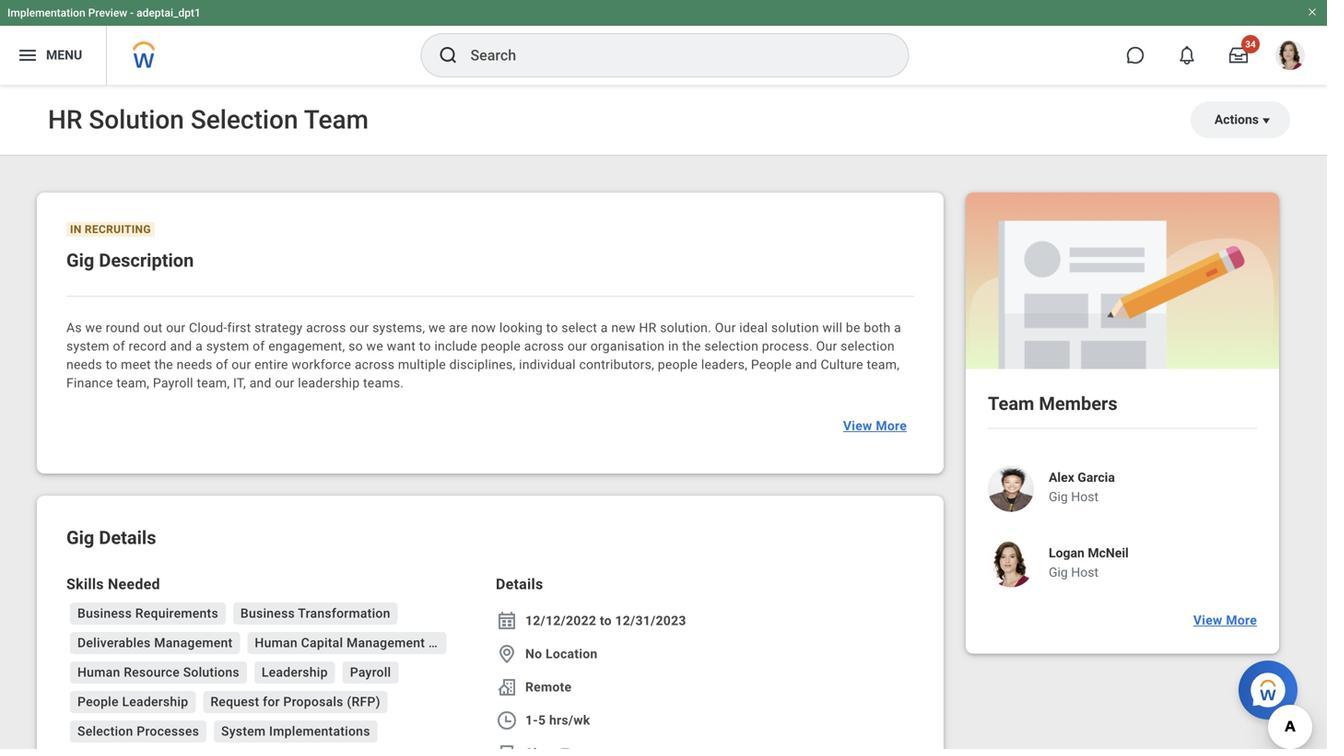Task type: locate. For each thing, give the bounding box(es) containing it.
of up entire
[[253, 339, 265, 354]]

0 vertical spatial view more button
[[836, 407, 914, 444]]

of down the 'round'
[[113, 339, 125, 354]]

the
[[682, 339, 701, 354], [154, 357, 173, 372]]

and down "process."
[[795, 357, 817, 372]]

close environment banner image
[[1307, 6, 1318, 18]]

1 horizontal spatial the
[[682, 339, 701, 354]]

staffing image
[[496, 677, 518, 699]]

1 needs from the left
[[66, 357, 102, 372]]

view for gig description
[[843, 418, 873, 433]]

0 horizontal spatial team,
[[116, 376, 149, 391]]

2 management from the left
[[347, 636, 425, 651]]

2 vertical spatial across
[[355, 357, 395, 372]]

2 horizontal spatial and
[[795, 357, 817, 372]]

business down skills needed
[[77, 606, 132, 621]]

to left select in the left top of the page
[[546, 320, 558, 336]]

actions
[[1215, 112, 1259, 127]]

payroll down record
[[153, 376, 193, 391]]

team,
[[867, 357, 900, 372], [116, 376, 149, 391], [197, 376, 230, 391]]

1 horizontal spatial team,
[[197, 376, 230, 391]]

requirements
[[135, 606, 218, 621]]

request for proposals (rfp) button
[[203, 691, 388, 713]]

0 vertical spatial leadership
[[262, 665, 328, 680]]

proposals
[[283, 695, 343, 710]]

1 selection from the left
[[705, 339, 759, 354]]

0 horizontal spatial selection
[[705, 339, 759, 354]]

round
[[106, 320, 140, 336]]

view more
[[843, 418, 907, 433], [1194, 613, 1257, 628]]

human for human capital management systems
[[255, 636, 298, 651]]

host inside the alex garcia gig host
[[1071, 489, 1099, 504]]

team, down meet
[[116, 376, 149, 391]]

payroll down human capital management systems on the left of the page
[[350, 665, 391, 680]]

1 vertical spatial across
[[524, 339, 564, 354]]

leadership up request for proposals (rfp)
[[262, 665, 328, 680]]

2 horizontal spatial across
[[524, 339, 564, 354]]

people down in
[[658, 357, 698, 372]]

host inside logan mcneil gig host
[[1071, 565, 1099, 580]]

we right as
[[85, 320, 102, 336]]

team
[[988, 393, 1035, 415]]

1 horizontal spatial leadership
[[262, 665, 328, 680]]

1 horizontal spatial we
[[366, 339, 383, 354]]

as
[[66, 320, 82, 336]]

business up leadership button
[[240, 606, 295, 621]]

1 horizontal spatial view
[[1194, 613, 1223, 628]]

1 vertical spatial view more
[[1194, 613, 1257, 628]]

1 horizontal spatial view more
[[1194, 613, 1257, 628]]

1 horizontal spatial system
[[206, 339, 249, 354]]

meet
[[121, 357, 151, 372]]

1 vertical spatial people
[[77, 695, 119, 710]]

recruiting
[[85, 223, 151, 236]]

host for garcia
[[1071, 489, 1099, 504]]

justify image
[[17, 44, 39, 66]]

start date to end date image
[[496, 610, 518, 632]]

0 horizontal spatial view more
[[843, 418, 907, 433]]

to
[[546, 320, 558, 336], [419, 339, 431, 354], [106, 357, 118, 372], [600, 613, 612, 629]]

cloud-
[[189, 320, 227, 336]]

2 needs from the left
[[177, 357, 212, 372]]

0 horizontal spatial across
[[306, 320, 346, 336]]

business transformation
[[240, 606, 390, 621]]

host down alex garcia "link"
[[1071, 489, 1099, 504]]

preview
[[88, 6, 127, 19]]

34 button
[[1219, 35, 1260, 76]]

0 horizontal spatial management
[[154, 636, 233, 651]]

payroll inside button
[[350, 665, 391, 680]]

a right both
[[894, 320, 901, 336]]

it,
[[233, 376, 246, 391]]

0 horizontal spatial view
[[843, 418, 873, 433]]

leadership down human resource solutions button
[[122, 695, 188, 710]]

needs up the finance
[[66, 357, 102, 372]]

2 horizontal spatial we
[[429, 320, 446, 336]]

the right in
[[682, 339, 701, 354]]

processes
[[137, 724, 199, 739]]

1-
[[525, 713, 538, 728]]

1 horizontal spatial more
[[1226, 613, 1257, 628]]

gig down the in
[[66, 250, 94, 271]]

1 horizontal spatial payroll
[[350, 665, 391, 680]]

1 vertical spatial view more button
[[1186, 602, 1265, 639]]

team, left it,
[[197, 376, 230, 391]]

and right it,
[[250, 376, 272, 391]]

details
[[99, 527, 156, 549], [496, 576, 543, 593]]

0 horizontal spatial human
[[77, 665, 120, 680]]

people down now
[[481, 339, 521, 354]]

people leadership button
[[70, 691, 196, 713]]

0 vertical spatial more
[[876, 418, 907, 433]]

a down cloud- at the top left
[[196, 339, 203, 354]]

0 vertical spatial human
[[255, 636, 298, 651]]

12/31/2023
[[615, 613, 686, 629]]

across up engagement,
[[306, 320, 346, 336]]

0 vertical spatial the
[[682, 339, 701, 354]]

0 horizontal spatial people
[[481, 339, 521, 354]]

12/12/2022 to 12/31/2023
[[525, 613, 686, 629]]

now
[[471, 320, 496, 336]]

(rfp)
[[347, 695, 380, 710]]

across up the individual
[[524, 339, 564, 354]]

system down first
[[206, 339, 249, 354]]

our left ideal
[[715, 320, 736, 336]]

0 horizontal spatial people
[[77, 695, 119, 710]]

location image
[[496, 643, 518, 665]]

people
[[481, 339, 521, 354], [658, 357, 698, 372]]

gig down alex
[[1049, 489, 1068, 504]]

needs down cloud- at the top left
[[177, 357, 212, 372]]

the down record
[[154, 357, 173, 372]]

resource
[[124, 665, 180, 680]]

team, down both
[[867, 357, 900, 372]]

1 vertical spatial more
[[1226, 613, 1257, 628]]

0 horizontal spatial the
[[154, 357, 173, 372]]

our
[[166, 320, 186, 336], [350, 320, 369, 336], [568, 339, 587, 354], [232, 357, 251, 372], [275, 376, 295, 391]]

alex garcia link
[[1049, 470, 1115, 485]]

selection processes button
[[70, 721, 207, 743]]

more
[[876, 418, 907, 433], [1226, 613, 1257, 628]]

payroll
[[153, 376, 193, 391], [350, 665, 391, 680]]

management up payroll button
[[347, 636, 425, 651]]

0 horizontal spatial business
[[77, 606, 132, 621]]

0 vertical spatial across
[[306, 320, 346, 336]]

1 vertical spatial payroll
[[350, 665, 391, 680]]

our down entire
[[275, 376, 295, 391]]

0 horizontal spatial needs
[[66, 357, 102, 372]]

view more button for team members
[[1186, 602, 1265, 639]]

menu banner
[[0, 0, 1327, 85]]

logan mcneil gig host
[[1049, 545, 1129, 580]]

expected availability image
[[496, 710, 518, 732], [496, 710, 518, 732]]

1 horizontal spatial people
[[751, 357, 792, 372]]

human
[[255, 636, 298, 651], [77, 665, 120, 680]]

1 horizontal spatial details
[[496, 576, 543, 593]]

leadership button
[[254, 662, 335, 684]]

0 horizontal spatial of
[[113, 339, 125, 354]]

0 vertical spatial view more
[[843, 418, 907, 433]]

2 host from the top
[[1071, 565, 1099, 580]]

0 horizontal spatial we
[[85, 320, 102, 336]]

1 horizontal spatial business
[[240, 606, 295, 621]]

human for human resource solutions
[[77, 665, 120, 680]]

systems
[[429, 636, 480, 651]]

0 vertical spatial details
[[99, 527, 156, 549]]

0 vertical spatial and
[[170, 339, 192, 354]]

and down cloud- at the top left
[[170, 339, 192, 354]]

skills
[[66, 576, 104, 593]]

0 horizontal spatial view more button
[[836, 407, 914, 444]]

more for description
[[876, 418, 907, 433]]

1 horizontal spatial selection
[[841, 339, 895, 354]]

1 horizontal spatial needs
[[177, 357, 212, 372]]

0 horizontal spatial our
[[715, 320, 736, 336]]

1 vertical spatial people
[[658, 357, 698, 372]]

business inside business requirements button
[[77, 606, 132, 621]]

0 horizontal spatial and
[[170, 339, 192, 354]]

no
[[525, 647, 542, 662]]

selection up leaders,
[[705, 339, 759, 354]]

across up teams.
[[355, 357, 395, 372]]

payroll inside as we round out our cloud-first strategy across our systems, we are now looking to select a new hr solution. our ideal solution will be both a system of record and a system of engagement, so we want to include people across our organisation in the selection process. our selection needs to meet the needs of our entire workforce across multiple disciplines, individual contributors, people leaders, people and culture team, finance team, payroll team, it, and our leadership teams.
[[153, 376, 193, 391]]

1 vertical spatial human
[[77, 665, 120, 680]]

1 vertical spatial details
[[496, 576, 543, 593]]

implementation
[[7, 6, 85, 19]]

of
[[113, 339, 125, 354], [253, 339, 265, 354], [216, 357, 228, 372]]

gig illustration image
[[966, 193, 1279, 369]]

1 vertical spatial view
[[1194, 613, 1223, 628]]

0 vertical spatial view
[[843, 418, 873, 433]]

of down cloud- at the top left
[[216, 357, 228, 372]]

mcneil
[[1088, 545, 1129, 561]]

workforce
[[292, 357, 351, 372]]

1 horizontal spatial view more button
[[1186, 602, 1265, 639]]

gig down logan
[[1049, 565, 1068, 580]]

1 horizontal spatial our
[[816, 339, 837, 354]]

1 host from the top
[[1071, 489, 1099, 504]]

so
[[349, 339, 363, 354]]

0 horizontal spatial leadership
[[122, 695, 188, 710]]

logan
[[1049, 545, 1085, 561]]

a left new
[[601, 320, 608, 336]]

leadership
[[262, 665, 328, 680], [122, 695, 188, 710]]

0 vertical spatial people
[[751, 357, 792, 372]]

view more button for gig description
[[836, 407, 914, 444]]

we right so
[[366, 339, 383, 354]]

culture
[[821, 357, 863, 372]]

1 horizontal spatial management
[[347, 636, 425, 651]]

human up leadership button
[[255, 636, 298, 651]]

details up needed
[[99, 527, 156, 549]]

people
[[751, 357, 792, 372], [77, 695, 119, 710]]

1 business from the left
[[77, 606, 132, 621]]

0 vertical spatial our
[[715, 320, 736, 336]]

view more button
[[836, 407, 914, 444], [1186, 602, 1265, 639]]

0 horizontal spatial system
[[66, 339, 109, 354]]

teams.
[[363, 376, 404, 391]]

leadership inside button
[[122, 695, 188, 710]]

business inside business transformation button
[[240, 606, 295, 621]]

notifications large image
[[1178, 46, 1196, 65]]

business requirements
[[77, 606, 218, 621]]

2 vertical spatial and
[[250, 376, 272, 391]]

1 vertical spatial the
[[154, 357, 173, 372]]

0 horizontal spatial more
[[876, 418, 907, 433]]

type image
[[496, 743, 518, 749]]

1 horizontal spatial and
[[250, 376, 272, 391]]

remote
[[525, 680, 572, 695]]

selection
[[705, 339, 759, 354], [841, 339, 895, 354]]

disciplines,
[[449, 357, 516, 372]]

gig
[[66, 250, 94, 271], [1049, 489, 1068, 504], [66, 527, 94, 549], [1049, 565, 1068, 580]]

0 vertical spatial payroll
[[153, 376, 193, 391]]

our down the "will"
[[816, 339, 837, 354]]

management down requirements
[[154, 636, 233, 651]]

0 horizontal spatial a
[[196, 339, 203, 354]]

we
[[85, 320, 102, 336], [429, 320, 446, 336], [366, 339, 383, 354]]

details up start date to end date icon
[[496, 576, 543, 593]]

selection down both
[[841, 339, 895, 354]]

gig up skills
[[66, 527, 94, 549]]

human resource solutions
[[77, 665, 240, 680]]

our up so
[[350, 320, 369, 336]]

to up multiple
[[419, 339, 431, 354]]

1 vertical spatial leadership
[[122, 695, 188, 710]]

0 horizontal spatial details
[[99, 527, 156, 549]]

2 business from the left
[[240, 606, 295, 621]]

people down "process."
[[751, 357, 792, 372]]

members
[[1039, 393, 1118, 415]]

we left the are
[[429, 320, 446, 336]]

location image
[[496, 643, 518, 665]]

1 vertical spatial host
[[1071, 565, 1099, 580]]

our
[[715, 320, 736, 336], [816, 339, 837, 354]]

host down the logan mcneil link
[[1071, 565, 1099, 580]]

a
[[601, 320, 608, 336], [894, 320, 901, 336], [196, 339, 203, 354]]

new
[[611, 320, 636, 336]]

system down as
[[66, 339, 109, 354]]

human capital management systems button
[[247, 632, 480, 654]]

0 horizontal spatial payroll
[[153, 376, 193, 391]]

people up selection
[[77, 695, 119, 710]]

human down deliverables
[[77, 665, 120, 680]]

1 horizontal spatial human
[[255, 636, 298, 651]]

0 vertical spatial host
[[1071, 489, 1099, 504]]

ideal
[[739, 320, 768, 336]]

in
[[668, 339, 679, 354]]



Task type: describe. For each thing, give the bounding box(es) containing it.
business for business requirements
[[77, 606, 132, 621]]

solution.
[[660, 320, 712, 336]]

1-5 hrs/wk
[[525, 713, 590, 728]]

caret down image
[[1259, 113, 1274, 128]]

system implementations button
[[214, 721, 378, 743]]

be
[[846, 320, 861, 336]]

2 selection from the left
[[841, 339, 895, 354]]

start date to end date image
[[496, 610, 518, 632]]

skills needed
[[66, 576, 160, 593]]

engagement,
[[268, 339, 345, 354]]

1 system from the left
[[66, 339, 109, 354]]

deliverables management
[[77, 636, 233, 651]]

garcia
[[1078, 470, 1115, 485]]

implementation preview -   adeptai_dpt1
[[7, 6, 201, 19]]

staffing image
[[496, 677, 518, 699]]

human resource solutions button
[[70, 662, 247, 684]]

gig inside the alex garcia gig host
[[1049, 489, 1068, 504]]

include
[[434, 339, 477, 354]]

capital
[[301, 636, 343, 651]]

1 horizontal spatial of
[[216, 357, 228, 372]]

to right 12/12/2022 at the bottom of the page
[[600, 613, 612, 629]]

our up it,
[[232, 357, 251, 372]]

our right out
[[166, 320, 186, 336]]

gig description
[[66, 250, 194, 271]]

2 horizontal spatial a
[[894, 320, 901, 336]]

34
[[1246, 39, 1256, 50]]

to left meet
[[106, 357, 118, 372]]

selection processes
[[77, 724, 199, 739]]

deliverables management button
[[70, 632, 240, 654]]

people inside as we round out our cloud-first strategy across our systems, we are now looking to select a new hr solution. our ideal solution will be both a system of record and a system of engagement, so we want to include people across our organisation in the selection process. our selection needs to meet the needs of our entire workforce across multiple disciplines, individual contributors, people leaders, people and culture team, finance team, payroll team, it, and our leadership teams.
[[751, 357, 792, 372]]

view more for gig description
[[843, 418, 907, 433]]

organisation
[[591, 339, 665, 354]]

request
[[210, 695, 259, 710]]

team members
[[988, 393, 1118, 415]]

menu
[[46, 48, 82, 63]]

1 horizontal spatial people
[[658, 357, 698, 372]]

hrs/wk
[[549, 713, 590, 728]]

logan mcneil link
[[1049, 545, 1129, 561]]

in recruiting
[[70, 223, 151, 236]]

alex
[[1049, 470, 1075, 485]]

1 management from the left
[[154, 636, 233, 651]]

gig details
[[66, 527, 156, 549]]

multiple
[[398, 357, 446, 372]]

strategy
[[255, 320, 303, 336]]

host for mcneil
[[1071, 565, 1099, 580]]

deliverables
[[77, 636, 151, 651]]

both
[[864, 320, 891, 336]]

looking
[[499, 320, 543, 336]]

contributors,
[[579, 357, 654, 372]]

business for business transformation
[[240, 606, 295, 621]]

gig inside logan mcneil gig host
[[1049, 565, 1068, 580]]

1 vertical spatial and
[[795, 357, 817, 372]]

out
[[143, 320, 163, 336]]

record
[[129, 339, 167, 354]]

view more for team members
[[1194, 613, 1257, 628]]

inbox large image
[[1230, 46, 1248, 65]]

transformation
[[298, 606, 390, 621]]

12/12/2022
[[525, 613, 596, 629]]

hr
[[639, 320, 657, 336]]

profile logan mcneil image
[[1276, 41, 1305, 74]]

want
[[387, 339, 416, 354]]

leaders,
[[701, 357, 748, 372]]

2 system from the left
[[206, 339, 249, 354]]

no location
[[525, 647, 598, 662]]

entire
[[255, 357, 288, 372]]

leadership inside button
[[262, 665, 328, 680]]

2 horizontal spatial team,
[[867, 357, 900, 372]]

1 horizontal spatial a
[[601, 320, 608, 336]]

system implementations
[[221, 724, 370, 739]]

people inside button
[[77, 695, 119, 710]]

first
[[227, 320, 251, 336]]

request for proposals (rfp)
[[210, 695, 380, 710]]

business requirements button
[[70, 603, 226, 625]]

business transformation button
[[233, 603, 398, 625]]

adeptai_dpt1
[[136, 6, 201, 19]]

alex garcia gig host
[[1049, 470, 1115, 504]]

finance
[[66, 376, 113, 391]]

human capital management systems
[[255, 636, 480, 651]]

are
[[449, 320, 468, 336]]

description
[[99, 250, 194, 271]]

search image
[[437, 44, 459, 66]]

1 vertical spatial our
[[816, 339, 837, 354]]

type image
[[496, 743, 518, 749]]

will
[[823, 320, 843, 336]]

needed
[[108, 576, 160, 593]]

systems,
[[372, 320, 425, 336]]

in
[[70, 223, 82, 236]]

our down select in the left top of the page
[[568, 339, 587, 354]]

view for team members
[[1194, 613, 1223, 628]]

implementations
[[269, 724, 370, 739]]

select
[[562, 320, 597, 336]]

-
[[130, 6, 134, 19]]

0 vertical spatial people
[[481, 339, 521, 354]]

more for members
[[1226, 613, 1257, 628]]

solutions
[[183, 665, 240, 680]]

location
[[546, 647, 598, 662]]

for
[[263, 695, 280, 710]]

people leadership
[[77, 695, 188, 710]]

menu button
[[0, 26, 106, 85]]

2 horizontal spatial of
[[253, 339, 265, 354]]

individual
[[519, 357, 576, 372]]

payroll button
[[343, 662, 399, 684]]

system
[[221, 724, 266, 739]]

solution
[[771, 320, 819, 336]]

1 horizontal spatial across
[[355, 357, 395, 372]]

as we round out our cloud-first strategy across our systems, we are now looking to select a new hr solution. our ideal solution will be both a system of record and a system of engagement, so we want to include people across our organisation in the selection process. our selection needs to meet the needs of our entire workforce across multiple disciplines, individual contributors, people leaders, people and culture team, finance team, payroll team, it, and our leadership teams.
[[66, 320, 905, 391]]

5
[[538, 713, 546, 728]]

Search Workday  search field
[[471, 35, 871, 76]]

leadership
[[298, 376, 360, 391]]



Task type: vqa. For each thing, say whether or not it's contained in the screenshot.
Performance icon
no



